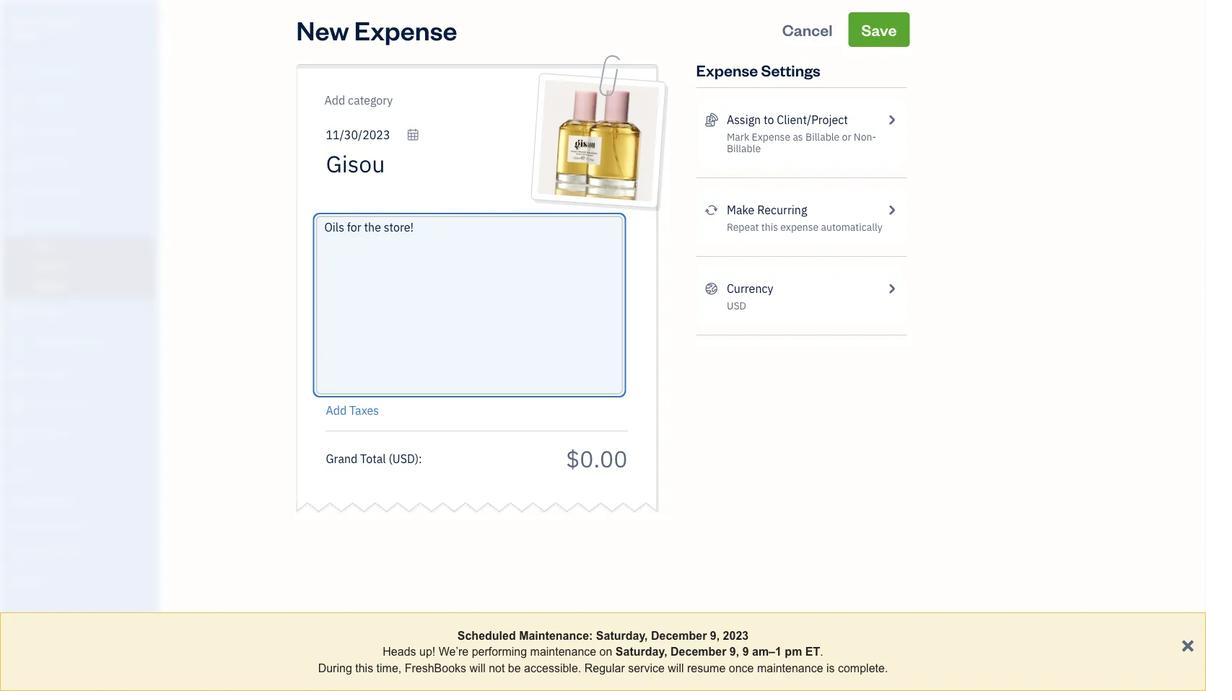 Task type: locate. For each thing, give the bounding box(es) containing it.
team
[[11, 494, 34, 506]]

0 vertical spatial maintenance
[[531, 646, 597, 659]]

pm
[[785, 646, 803, 659]]

during
[[318, 662, 352, 675]]

1 horizontal spatial this
[[762, 221, 779, 234]]

.
[[821, 646, 824, 659]]

9
[[743, 646, 749, 659]]

0 horizontal spatial settings
[[11, 574, 44, 586]]

maintenance
[[531, 646, 597, 659], [758, 662, 824, 675]]

services
[[52, 520, 87, 532]]

1 horizontal spatial will
[[668, 662, 684, 675]]

project image
[[9, 306, 27, 321]]

this inside scheduled maintenance: saturday, december 9, 2023 heads up! we're performing maintenance on saturday, december 9, 9 am–1 pm et . during this time, freshbooks will not be accessible. regular service will resume once maintenance is complete.
[[356, 662, 374, 675]]

not
[[489, 662, 505, 675]]

maintenance down maintenance:
[[531, 646, 597, 659]]

1 horizontal spatial billable
[[806, 130, 840, 144]]

owner
[[12, 29, 40, 40]]

saturday,
[[596, 630, 648, 643], [616, 646, 668, 659]]

2023
[[723, 630, 749, 643]]

main element
[[0, 0, 195, 692]]

members
[[35, 494, 74, 506]]

make recurring
[[727, 203, 808, 218]]

expense image
[[9, 216, 27, 230]]

dashboard image
[[9, 64, 27, 79]]

1 horizontal spatial settings
[[762, 60, 821, 80]]

items and services link
[[4, 514, 155, 540]]

settings down bank
[[11, 574, 44, 586]]

Merchant text field
[[326, 150, 524, 178]]

billable
[[806, 130, 840, 144], [727, 142, 761, 155]]

client image
[[9, 95, 27, 109]]

team members link
[[4, 488, 155, 513]]

invoice image
[[9, 155, 27, 170]]

cancel button
[[770, 12, 846, 47]]

2 vertical spatial expense
[[752, 130, 791, 144]]

1 vertical spatial saturday,
[[616, 646, 668, 659]]

accessible.
[[524, 662, 582, 675]]

repeat
[[727, 221, 760, 234]]

this down make recurring
[[762, 221, 779, 234]]

items
[[11, 520, 33, 532]]

1 horizontal spatial usd
[[727, 299, 747, 313]]

et
[[806, 646, 821, 659]]

estimate image
[[9, 125, 27, 139]]

1 vertical spatial settings
[[11, 574, 44, 586]]

freshbooks
[[405, 662, 467, 675]]

this left the time,
[[356, 662, 374, 675]]

cancel
[[783, 19, 833, 40]]

apps link
[[4, 461, 155, 486]]

mark expense as billable or non- billable
[[727, 130, 877, 155]]

saturday, up on on the bottom
[[596, 630, 648, 643]]

0 horizontal spatial billable
[[727, 142, 761, 155]]

refresh image
[[705, 202, 719, 219]]

mark
[[727, 130, 750, 144]]

expense for new expense
[[355, 12, 458, 47]]

0 horizontal spatial will
[[470, 662, 486, 675]]

1 horizontal spatial 9,
[[730, 646, 740, 659]]

up!
[[420, 646, 436, 659]]

0 horizontal spatial maintenance
[[531, 646, 597, 659]]

once
[[729, 662, 754, 675]]

1 vertical spatial chevronright image
[[886, 280, 899, 298]]

add taxes button
[[326, 402, 379, 420]]

bank
[[11, 547, 32, 559]]

chevronright image
[[886, 202, 899, 219], [886, 280, 899, 298]]

non-
[[854, 130, 877, 144]]

expense
[[781, 221, 819, 234]]

2 chevronright image from the top
[[886, 280, 899, 298]]

9, left 9
[[730, 646, 740, 659]]

new expense
[[297, 12, 458, 47]]

bank connections link
[[4, 541, 155, 566]]

will
[[470, 662, 486, 675], [668, 662, 684, 675]]

will right service
[[668, 662, 684, 675]]

will left not on the left of page
[[470, 662, 486, 675]]

expense
[[355, 12, 458, 47], [697, 60, 759, 80], [752, 130, 791, 144]]

oranges
[[39, 13, 79, 27]]

saturday, up service
[[616, 646, 668, 659]]

new
[[297, 12, 349, 47]]

december
[[652, 630, 707, 643], [671, 646, 727, 659]]

0 vertical spatial chevronright image
[[886, 202, 899, 219]]

1 vertical spatial 9,
[[730, 646, 740, 659]]

Category text field
[[325, 92, 448, 109]]

billable down assign
[[727, 142, 761, 155]]

this
[[762, 221, 779, 234], [356, 662, 374, 675]]

9, left the 2023
[[711, 630, 720, 643]]

connections
[[33, 547, 85, 559]]

1 will from the left
[[470, 662, 486, 675]]

client/project
[[777, 112, 849, 127]]

usd right total at the bottom of the page
[[393, 451, 415, 467]]

make
[[727, 203, 755, 218]]

expense inside mark expense as billable or non- billable
[[752, 130, 791, 144]]

9,
[[711, 630, 720, 643], [730, 646, 740, 659]]

recurring
[[758, 203, 808, 218]]

settings down cancel button
[[762, 60, 821, 80]]

1 vertical spatial expense
[[697, 60, 759, 80]]

chevronright image
[[886, 111, 899, 129]]

Amount (USD) text field
[[566, 444, 628, 474]]

0 vertical spatial 9,
[[711, 630, 720, 643]]

apps
[[11, 467, 32, 479]]

settings
[[762, 60, 821, 80], [11, 574, 44, 586]]

is
[[827, 662, 835, 675]]

0 vertical spatial usd
[[727, 299, 747, 313]]

1 horizontal spatial maintenance
[[758, 662, 824, 675]]

1 chevronright image from the top
[[886, 202, 899, 219]]

team members
[[11, 494, 74, 506]]

0 horizontal spatial this
[[356, 662, 374, 675]]

usd down currency in the right of the page
[[727, 299, 747, 313]]

report image
[[9, 428, 27, 442]]

0 vertical spatial expense
[[355, 12, 458, 47]]

0 vertical spatial december
[[652, 630, 707, 643]]

× button
[[1182, 631, 1195, 658]]

maintenance down pm
[[758, 662, 824, 675]]

billable down client/project
[[806, 130, 840, 144]]

expense for mark expense as billable or non- billable
[[752, 130, 791, 144]]

usd
[[727, 299, 747, 313], [393, 451, 415, 467]]

currency
[[727, 281, 774, 297]]

0 horizontal spatial usd
[[393, 451, 415, 467]]

as
[[793, 130, 804, 144]]

1 vertical spatial this
[[356, 662, 374, 675]]

service
[[629, 662, 665, 675]]



Task type: vqa. For each thing, say whether or not it's contained in the screenshot.
the rightmost View
no



Task type: describe. For each thing, give the bounding box(es) containing it.
save button
[[849, 12, 910, 47]]

to
[[764, 112, 775, 127]]

grand
[[326, 451, 358, 467]]

delete image
[[560, 179, 631, 199]]

payment image
[[9, 186, 27, 200]]

add
[[326, 403, 347, 419]]

grand total ( usd ):
[[326, 451, 422, 467]]

complete.
[[839, 662, 889, 675]]

delete image button
[[560, 178, 631, 200]]

0 vertical spatial saturday,
[[596, 630, 648, 643]]

(
[[389, 451, 393, 467]]

settings inside main element
[[11, 574, 44, 586]]

items and services
[[11, 520, 87, 532]]

chevronright image for currency
[[886, 280, 899, 298]]

resume
[[688, 662, 726, 675]]

expensesrebilling image
[[705, 111, 719, 129]]

Date in MM/DD/YYYY format text field
[[326, 127, 420, 143]]

settings link
[[4, 568, 155, 593]]

time,
[[377, 662, 402, 675]]

scheduled maintenance: saturday, december 9, 2023 heads up! we're performing maintenance on saturday, december 9, 9 am–1 pm et . during this time, freshbooks will not be accessible. regular service will resume once maintenance is complete.
[[318, 630, 889, 675]]

taxes
[[350, 403, 379, 419]]

performing
[[472, 646, 527, 659]]

Description text field
[[319, 219, 621, 392]]

on
[[600, 646, 613, 659]]

1 vertical spatial usd
[[393, 451, 415, 467]]

1 vertical spatial december
[[671, 646, 727, 659]]

add taxes
[[326, 403, 379, 419]]

delete
[[560, 179, 595, 197]]

heads
[[383, 646, 416, 659]]

0 vertical spatial settings
[[762, 60, 821, 80]]

bank connections
[[11, 547, 85, 559]]

1 vertical spatial maintenance
[[758, 662, 824, 675]]

we're
[[439, 646, 469, 659]]

0 horizontal spatial 9,
[[711, 630, 720, 643]]

assign
[[727, 112, 761, 127]]

chart image
[[9, 397, 27, 412]]

regular
[[585, 662, 625, 675]]

):
[[415, 451, 422, 467]]

2 will from the left
[[668, 662, 684, 675]]

× dialog
[[0, 613, 1207, 692]]

am–1
[[753, 646, 782, 659]]

×
[[1182, 631, 1195, 658]]

chevronright image for make recurring
[[886, 202, 899, 219]]

be
[[508, 662, 521, 675]]

repeat this expense automatically
[[727, 221, 883, 234]]

save
[[862, 19, 897, 40]]

ruby
[[12, 13, 37, 27]]

timer image
[[9, 337, 27, 351]]

assign to client/project
[[727, 112, 849, 127]]

and
[[35, 520, 50, 532]]

automatically
[[822, 221, 883, 234]]

currencyandlanguage image
[[705, 280, 719, 298]]

expense settings
[[697, 60, 821, 80]]

maintenance:
[[519, 630, 593, 643]]

image
[[596, 182, 631, 199]]

ruby oranges owner
[[12, 13, 79, 40]]

or
[[843, 130, 852, 144]]

scheduled
[[458, 630, 516, 643]]

total
[[361, 451, 386, 467]]

money image
[[9, 367, 27, 381]]

0 vertical spatial this
[[762, 221, 779, 234]]



